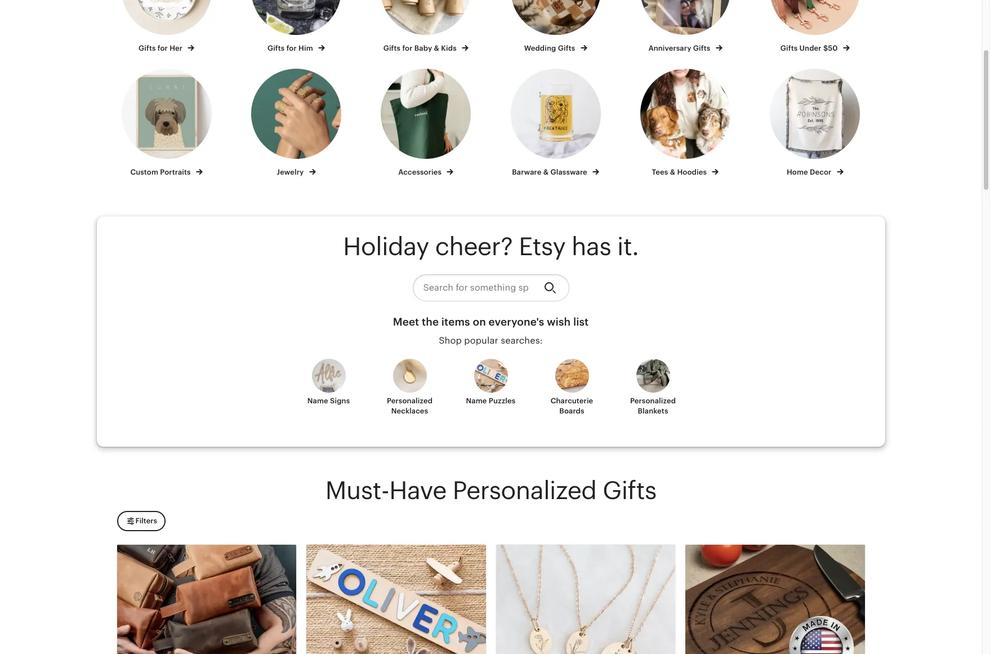 Task type: vqa. For each thing, say whether or not it's contained in the screenshot.
the popular
yes



Task type: describe. For each thing, give the bounding box(es) containing it.
baby
[[415, 44, 432, 52]]

wish
[[547, 316, 571, 328]]

gifts for her
[[139, 44, 184, 52]]

Search for something special text field
[[413, 274, 535, 301]]

& for barware & glassware
[[544, 168, 549, 176]]

anniversary
[[649, 44, 692, 52]]

anniversary gifts link
[[631, 0, 740, 54]]

puzzles
[[489, 396, 516, 405]]

1 horizontal spatial personalized
[[453, 476, 597, 505]]

kids
[[441, 44, 457, 52]]

filters
[[135, 517, 157, 525]]

signs
[[330, 396, 350, 405]]

holiday
[[343, 233, 429, 261]]

personalized for blankets
[[630, 396, 676, 405]]

name puzzles link
[[457, 359, 525, 415]]

must-
[[325, 476, 389, 505]]

custom
[[130, 168, 158, 176]]

$50
[[824, 44, 838, 52]]

cheer?
[[435, 233, 513, 261]]

name for name signs
[[307, 396, 328, 405]]

wedding gifts
[[524, 44, 577, 52]]

barware & glassware
[[512, 168, 589, 176]]

items
[[442, 316, 470, 328]]

anniversary gifts
[[649, 44, 712, 52]]

have
[[389, 476, 447, 505]]

everyone's
[[489, 316, 544, 328]]

under
[[800, 44, 822, 52]]

charcuterie
[[551, 396, 593, 405]]

glassware
[[551, 168, 587, 176]]

on
[[473, 316, 486, 328]]

jewelry
[[277, 168, 306, 176]]

personalized blankets
[[630, 396, 676, 415]]

home decor
[[787, 168, 834, 176]]

for for him
[[287, 44, 297, 52]]

filters button
[[117, 511, 166, 531]]

wooden personalized name puzzles first christmas gift personalized name puzzle for kids personalized puzzle 1st birthday girl gifts toys image
[[306, 545, 486, 654]]

accessories link
[[371, 69, 481, 178]]

home decor link
[[761, 69, 870, 178]]

for for her
[[158, 44, 168, 52]]

holiday cheer? etsy has it.
[[343, 233, 639, 261]]

shop
[[439, 335, 462, 346]]



Task type: locate. For each thing, give the bounding box(es) containing it.
personalized inside personalized blankets link
[[630, 396, 676, 405]]

personalized necklaces
[[387, 396, 433, 415]]

& right barware
[[544, 168, 549, 176]]

1 for from the left
[[158, 44, 168, 52]]

personalized blankets link
[[619, 359, 687, 416]]

personalized for necklaces
[[387, 396, 433, 405]]

it.
[[617, 233, 639, 261]]

1 name from the left
[[307, 396, 328, 405]]

tees & hoodies link
[[631, 69, 740, 178]]

the
[[422, 316, 439, 328]]

barware
[[512, 168, 542, 176]]

etsy
[[519, 233, 566, 261]]

None search field
[[413, 274, 569, 301]]

name puzzles
[[466, 396, 516, 405]]

shop popular searches:
[[439, 335, 543, 346]]

blankets
[[638, 407, 668, 415]]

for left baby
[[403, 44, 413, 52]]

for
[[158, 44, 168, 52], [287, 44, 297, 52], [403, 44, 413, 52]]

gifts
[[139, 44, 156, 52], [268, 44, 285, 52], [383, 44, 401, 52], [558, 44, 575, 52], [693, 44, 711, 52], [781, 44, 798, 52], [603, 476, 657, 505]]

personalized wedding cutting board, engagement, wedding gift, housewarming custom cutting board, closing gift, cutting board for christmas image
[[686, 545, 865, 654]]

0 horizontal spatial name
[[307, 396, 328, 405]]

home
[[787, 168, 808, 176]]

name
[[307, 396, 328, 405], [466, 396, 487, 405]]

& for tees & hoodies
[[670, 168, 676, 176]]

0 horizontal spatial &
[[434, 44, 439, 52]]

0 horizontal spatial personalized
[[387, 396, 433, 405]]

2 horizontal spatial personalized
[[630, 396, 676, 405]]

2 horizontal spatial for
[[403, 44, 413, 52]]

gifts for baby & kids
[[383, 44, 459, 52]]

2 for from the left
[[287, 44, 297, 52]]

name signs
[[307, 396, 350, 405]]

name for name puzzles
[[466, 396, 487, 405]]

jewelry link
[[242, 69, 351, 178]]

custom portraits
[[130, 168, 193, 176]]

gifts under $50 link
[[761, 0, 870, 54]]

& left kids
[[434, 44, 439, 52]]

gifts under $50
[[781, 44, 840, 52]]

personalized
[[387, 396, 433, 405], [630, 396, 676, 405], [453, 476, 597, 505]]

3 for from the left
[[403, 44, 413, 52]]

custom portraits link
[[112, 69, 221, 178]]

boards
[[560, 407, 585, 415]]

meet
[[393, 316, 419, 328]]

list
[[573, 316, 589, 328]]

& inside barware & glassware "link"
[[544, 168, 549, 176]]

&
[[434, 44, 439, 52], [544, 168, 549, 176], [670, 168, 676, 176]]

her
[[170, 44, 183, 52]]

barware & glassware link
[[501, 69, 611, 178]]

1 horizontal spatial &
[[544, 168, 549, 176]]

1 horizontal spatial name
[[466, 396, 487, 405]]

portraits
[[160, 168, 191, 176]]

wedding
[[524, 44, 556, 52]]

gifts for him
[[268, 44, 315, 52]]

personalized inside "personalized necklaces" link
[[387, 396, 433, 405]]

for left 'her'
[[158, 44, 168, 52]]

name signs link
[[295, 359, 363, 415]]

hoodies
[[677, 168, 707, 176]]

wedding gifts link
[[501, 0, 611, 54]]

gifts for him link
[[242, 0, 351, 54]]

charcuterie boards link
[[538, 359, 606, 416]]

charcuterie boards
[[551, 396, 593, 415]]

2 horizontal spatial &
[[670, 168, 676, 176]]

0 horizontal spatial for
[[158, 44, 168, 52]]

2 name from the left
[[466, 396, 487, 405]]

tees
[[652, 168, 668, 176]]

necklaces
[[391, 407, 428, 415]]

& right tees
[[670, 168, 676, 176]]

birth flower necklace • personalized engraving • floral necklace • oval plate • name necklace • gift for her • mk003* image
[[496, 545, 675, 654]]

for for baby
[[403, 44, 413, 52]]

gifts for baby & kids link
[[371, 0, 481, 54]]

name left the signs at the bottom left of the page
[[307, 396, 328, 405]]

decor
[[810, 168, 832, 176]]

meet the items on everyone's wish list
[[393, 316, 589, 328]]

gifts for her link
[[112, 0, 221, 54]]

& inside tees & hoodies link
[[670, 168, 676, 176]]

him
[[299, 44, 313, 52]]

must-have personalized gifts
[[325, 476, 657, 505]]

1 horizontal spatial for
[[287, 44, 297, 52]]

popular
[[464, 335, 498, 346]]

personalized necklaces link
[[376, 359, 444, 416]]

& inside gifts for baby & kids link
[[434, 44, 439, 52]]

has
[[572, 233, 611, 261]]

for left him
[[287, 44, 297, 52]]

searches:
[[501, 335, 543, 346]]

men's toiletry bag, cosmetic bag for men, personalized gift, travel bag for men, leather travel bag, men's cosmetic bag, gift ideas for men image
[[117, 545, 296, 654]]

name left puzzles
[[466, 396, 487, 405]]

accessories
[[398, 168, 444, 176]]

tees & hoodies
[[652, 168, 709, 176]]



